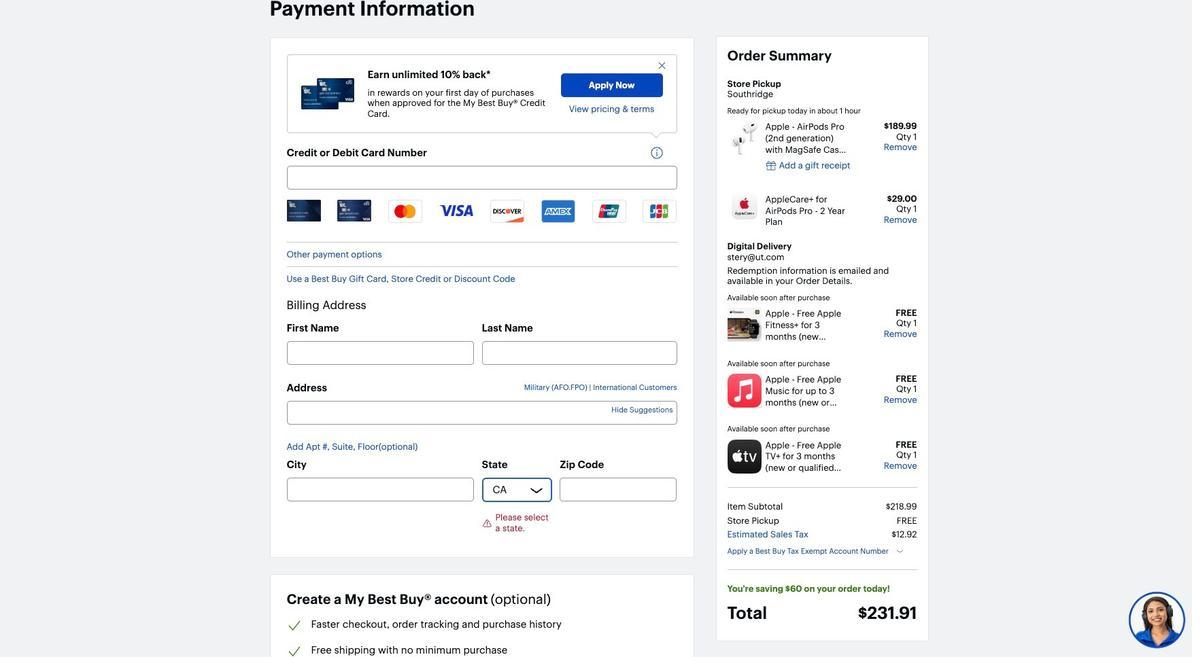 Task type: describe. For each thing, give the bounding box(es) containing it.
visa image
[[439, 200, 473, 217]]

2 my best buy card image from the left
[[338, 200, 372, 222]]

union pay image
[[592, 200, 626, 223]]

discover image
[[490, 200, 524, 223]]

close image
[[657, 60, 667, 70]]

1 my best buy card image from the left
[[287, 200, 321, 222]]

best buy help human beacon image
[[1128, 591, 1186, 649]]

amex image
[[541, 200, 575, 223]]

my best buy credit card image
[[301, 78, 354, 109]]



Task type: vqa. For each thing, say whether or not it's contained in the screenshot.
My Best Buy Credit Card Image
yes



Task type: locate. For each thing, give the bounding box(es) containing it.
None text field
[[287, 341, 474, 365]]

list
[[287, 200, 677, 235]]

jcb image
[[643, 200, 677, 223]]

error image
[[482, 519, 492, 529]]

None text field
[[287, 166, 677, 190], [482, 341, 677, 365], [287, 478, 474, 502], [560, 478, 677, 502], [287, 166, 677, 190], [482, 341, 677, 365], [287, 478, 474, 502], [560, 478, 677, 502]]

information image
[[650, 146, 670, 160]]

None field
[[287, 401, 677, 425]]

my best buy card image
[[287, 200, 321, 222], [338, 200, 372, 222]]

1 horizontal spatial my best buy card image
[[338, 200, 372, 222]]

mastercard image
[[388, 200, 422, 223]]

0 horizontal spatial my best buy card image
[[287, 200, 321, 222]]



